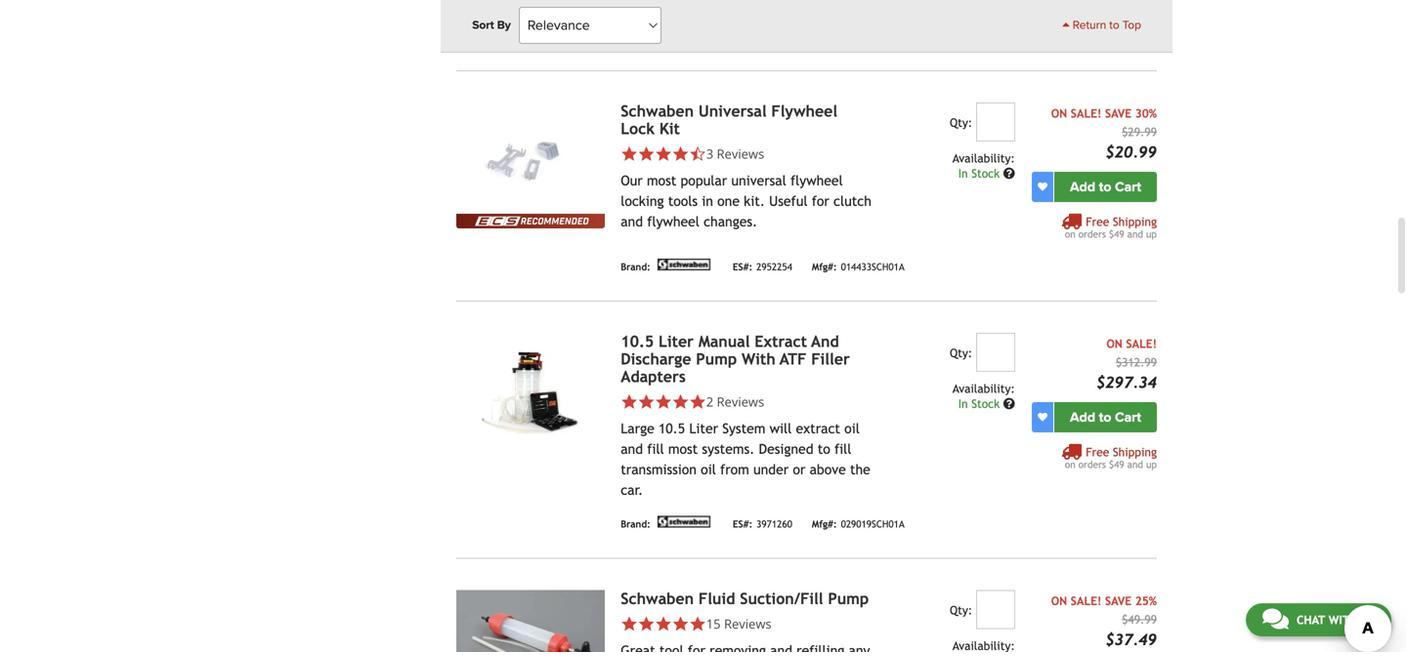 Task type: locate. For each thing, give the bounding box(es) containing it.
2 add to cart button from the top
[[1054, 402, 1157, 433]]

star image left 15
[[621, 616, 638, 633]]

0 vertical spatial orders
[[1078, 228, 1106, 240]]

brand: down "locking"
[[621, 261, 651, 273]]

schwaben - corporate logo image
[[655, 28, 713, 40], [655, 259, 713, 270], [655, 516, 713, 528]]

None number field
[[976, 102, 1015, 141], [976, 333, 1015, 372], [976, 590, 1015, 630], [976, 102, 1015, 141], [976, 333, 1015, 372], [976, 590, 1015, 630]]

most inside "large 10.5 liter system will extract oil and fill most systems. designed to fill transmission oil from under or above the car."
[[668, 441, 698, 457]]

1 vertical spatial ecs tuning recommends this product. image
[[457, 214, 605, 228]]

fill up the transmission
[[647, 441, 664, 457]]

on up $312.99
[[1106, 337, 1123, 351]]

to up above
[[818, 441, 830, 457]]

sale! inside on sale! $312.99 $297.34
[[1126, 337, 1157, 351]]

0 horizontal spatial oil
[[701, 462, 716, 478]]

es#3971260 - 029019sch01a - 10.5 liter manual extract and discharge pump with atf filler adapters - large 10.5 liter system will extract oil and fill most systems.
designed to fill transmission oil from under or above the car. - schwaben - audi bmw volkswagen mercedes benz mini porsche image
[[457, 333, 605, 444]]

10.5 up adapters
[[621, 333, 654, 351]]

0 vertical spatial cart
[[1115, 179, 1141, 195]]

add to cart down $20.99
[[1070, 179, 1141, 195]]

029019sch01a
[[841, 519, 905, 530]]

liter inside 10.5 liter manual extract and discharge pump with atf filler adapters
[[659, 333, 694, 351]]

2 in from the top
[[958, 397, 968, 411]]

2 shipping from the top
[[1113, 445, 1157, 459]]

add to cart button down $20.99
[[1054, 172, 1157, 202]]

and
[[811, 333, 839, 351]]

1 schwaben from the top
[[621, 102, 694, 120]]

1 vertical spatial free shipping on orders $49 and up
[[1065, 445, 1157, 470]]

1 mfg#: from the top
[[812, 261, 837, 273]]

1 vertical spatial add to cart
[[1070, 409, 1141, 426]]

2 cart from the top
[[1115, 409, 1141, 426]]

1 vertical spatial orders
[[1078, 459, 1106, 470]]

1 vertical spatial question circle image
[[1003, 398, 1015, 410]]

0 vertical spatial flywheel
[[791, 173, 843, 188]]

2 availability: from the top
[[953, 382, 1015, 396]]

0 vertical spatial liter
[[659, 333, 694, 351]]

1 free shipping on orders $49 and up from the top
[[1065, 215, 1157, 240]]

on inside on sale! $312.99 $297.34
[[1106, 337, 1123, 351]]

2 up from the top
[[1146, 459, 1157, 470]]

star image
[[638, 145, 655, 162], [621, 394, 638, 411], [621, 616, 638, 633]]

1 vertical spatial flywheel
[[647, 214, 700, 229]]

caret up image
[[1062, 19, 1070, 30]]

and down $20.99
[[1127, 228, 1143, 240]]

on
[[1065, 228, 1076, 240], [1065, 459, 1076, 470]]

with
[[1329, 614, 1357, 627]]

schwaben fluid suction/fill pump link
[[621, 590, 869, 608]]

0 vertical spatial free shipping on orders $49 and up
[[1065, 215, 1157, 240]]

orders down $20.99
[[1078, 228, 1106, 240]]

es#2952254 - 014433sch01a - schwaben universal flywheel lock kit - our most popular universal flywheel locking tools in one kit. useful for clutch and flywheel changes. - schwaben - audi bmw volkswagen mercedes benz mini porsche image
[[457, 102, 605, 214]]

sale!
[[1071, 106, 1102, 120], [1126, 337, 1157, 351], [1071, 594, 1102, 608]]

on sale!                         save 25% $49.99 $37.49
[[1051, 594, 1157, 649]]

2 add to cart from the top
[[1070, 409, 1141, 426]]

0 vertical spatial es#:
[[733, 261, 753, 273]]

and
[[621, 214, 643, 229], [1127, 228, 1143, 240], [621, 441, 643, 457], [1127, 459, 1143, 470]]

2 on from the top
[[1065, 459, 1076, 470]]

3 reviews link down schwaben universal flywheel lock kit link
[[706, 145, 764, 162]]

2 save from the top
[[1105, 594, 1132, 608]]

1 horizontal spatial 10.5
[[659, 421, 685, 437]]

orders for $20.99
[[1078, 228, 1106, 240]]

sale! inside the on sale!                         save 25% $49.99 $37.49
[[1071, 594, 1102, 608]]

brand: for schwaben
[[621, 261, 651, 273]]

question circle image
[[1003, 167, 1015, 179], [1003, 398, 1015, 410]]

1 vertical spatial on
[[1065, 459, 1076, 470]]

1 vertical spatial shipping
[[1113, 445, 1157, 459]]

1 horizontal spatial fill
[[834, 441, 852, 457]]

extract
[[796, 421, 840, 437]]

2 3 reviews link from the left
[[706, 145, 764, 162]]

15 reviews link down schwaben fluid suction/fill pump
[[706, 615, 772, 633]]

0 vertical spatial on
[[1051, 106, 1067, 120]]

2 question circle image from the top
[[1003, 398, 1015, 410]]

free shipping on orders $49 and up down $20.99
[[1065, 215, 1157, 240]]

liter down 2
[[689, 421, 718, 437]]

1 vertical spatial add
[[1070, 409, 1095, 426]]

lock
[[621, 119, 655, 138]]

star image for 2 reviews
[[621, 394, 638, 411]]

0 vertical spatial question circle image
[[1003, 167, 1015, 179]]

1 stock from the top
[[972, 166, 1000, 180]]

add to cart button down $297.34
[[1054, 402, 1157, 433]]

free
[[1086, 215, 1109, 228], [1086, 445, 1109, 459]]

0 vertical spatial up
[[1146, 228, 1157, 240]]

orders down $297.34
[[1078, 459, 1106, 470]]

1 availability: from the top
[[953, 151, 1015, 165]]

0 vertical spatial oil
[[844, 421, 860, 437]]

popular
[[681, 173, 727, 188]]

0 vertical spatial in stock
[[958, 166, 1003, 180]]

1 fill from the left
[[647, 441, 664, 457]]

3 brand: from the top
[[621, 519, 651, 530]]

1 vertical spatial qty:
[[950, 346, 972, 360]]

$49 down $20.99
[[1109, 228, 1124, 240]]

qty:
[[950, 116, 972, 129], [950, 346, 972, 360], [950, 604, 972, 617]]

2 schwaben - corporate logo image from the top
[[655, 259, 713, 270]]

0 vertical spatial schwaben - corporate logo image
[[655, 28, 713, 40]]

in
[[958, 166, 968, 180], [958, 397, 968, 411]]

1 vertical spatial $49
[[1109, 459, 1124, 470]]

2 in stock from the top
[[958, 397, 1003, 411]]

1 vertical spatial cart
[[1115, 409, 1141, 426]]

10.5
[[621, 333, 654, 351], [659, 421, 685, 437]]

up down $20.99
[[1146, 228, 1157, 240]]

free for $297.34
[[1086, 445, 1109, 459]]

0 vertical spatial ecs tuning recommends this product. image
[[457, 0, 605, 8]]

tools
[[668, 193, 698, 209]]

1 vertical spatial in stock
[[958, 397, 1003, 411]]

1 vertical spatial in
[[958, 397, 968, 411]]

will
[[770, 421, 792, 437]]

reviews right the '3'
[[717, 145, 764, 162]]

under
[[753, 462, 789, 478]]

0 vertical spatial add
[[1070, 179, 1095, 195]]

3 qty: from the top
[[950, 604, 972, 617]]

mfg#: for schwaben universal flywheel lock kit
[[812, 261, 837, 273]]

most
[[647, 173, 676, 188], [668, 441, 698, 457]]

1 up from the top
[[1146, 228, 1157, 240]]

save for $20.99
[[1105, 106, 1132, 120]]

oil
[[844, 421, 860, 437], [701, 462, 716, 478]]

liter up adapters
[[659, 333, 694, 351]]

universal
[[731, 173, 786, 188]]

1 vertical spatial free
[[1086, 445, 1109, 459]]

$49 for $20.99
[[1109, 228, 1124, 240]]

add right add to wish list image
[[1070, 409, 1095, 426]]

reviews down schwaben fluid suction/fill pump link
[[724, 615, 772, 633]]

for
[[812, 193, 829, 209]]

brand:
[[621, 31, 651, 42], [621, 261, 651, 273], [621, 519, 651, 530]]

pump
[[696, 350, 737, 368], [828, 590, 869, 608]]

star image down lock
[[638, 145, 655, 162]]

2 vertical spatial sale!
[[1071, 594, 1102, 608]]

mfg#:
[[812, 261, 837, 273], [812, 519, 837, 530]]

3 reviews
[[706, 145, 764, 162]]

$37.49
[[1105, 631, 1157, 649]]

1 horizontal spatial flywheel
[[791, 173, 843, 188]]

1 save from the top
[[1105, 106, 1132, 120]]

designed
[[759, 441, 813, 457]]

2 $49 from the top
[[1109, 459, 1124, 470]]

0 vertical spatial reviews
[[717, 145, 764, 162]]

pump left with
[[696, 350, 737, 368]]

0 vertical spatial most
[[647, 173, 676, 188]]

$49 down $297.34
[[1109, 459, 1124, 470]]

orders for $297.34
[[1078, 459, 1106, 470]]

schwaben for schwaben universal flywheel lock kit
[[621, 102, 694, 120]]

schwaben up half star image
[[621, 102, 694, 120]]

1 cart from the top
[[1115, 179, 1141, 195]]

0 vertical spatial 10.5
[[621, 333, 654, 351]]

fluid
[[699, 590, 735, 608]]

flywheel up the for
[[791, 173, 843, 188]]

2 vertical spatial on
[[1051, 594, 1067, 608]]

chat
[[1297, 614, 1325, 627]]

1 orders from the top
[[1078, 228, 1106, 240]]

1 vertical spatial up
[[1146, 459, 1157, 470]]

1 qty: from the top
[[950, 116, 972, 129]]

to left top
[[1109, 18, 1120, 32]]

cart
[[1115, 179, 1141, 195], [1115, 409, 1141, 426]]

from
[[720, 462, 749, 478]]

1 vertical spatial schwaben
[[621, 590, 694, 608]]

up for $20.99
[[1146, 228, 1157, 240]]

schwaben - corporate logo image down the transmission
[[655, 516, 713, 528]]

10.5 inside "large 10.5 liter system will extract oil and fill most systems. designed to fill transmission oil from under or above the car."
[[659, 421, 685, 437]]

star image up large
[[621, 394, 638, 411]]

2 15 reviews link from the left
[[706, 615, 772, 633]]

liter
[[659, 333, 694, 351], [689, 421, 718, 437]]

comments image
[[1262, 608, 1289, 631]]

2 reviews link
[[621, 393, 873, 411], [706, 393, 764, 411]]

1 in stock from the top
[[958, 166, 1003, 180]]

mfg#: left the 014433sch01a
[[812, 261, 837, 273]]

chat with us link
[[1246, 604, 1391, 637]]

1 2 reviews link from the left
[[621, 393, 873, 411]]

10.5 inside 10.5 liter manual extract and discharge pump with atf filler adapters
[[621, 333, 654, 351]]

1 vertical spatial brand:
[[621, 261, 651, 273]]

2 vertical spatial qty:
[[950, 604, 972, 617]]

0 vertical spatial free
[[1086, 215, 1109, 228]]

0 vertical spatial mfg#:
[[812, 261, 837, 273]]

1 vertical spatial most
[[668, 441, 698, 457]]

15 reviews link
[[621, 615, 873, 633], [706, 615, 772, 633]]

2 free shipping on orders $49 and up from the top
[[1065, 445, 1157, 470]]

brand: down car.
[[621, 519, 651, 530]]

0 horizontal spatial pump
[[696, 350, 737, 368]]

1 add from the top
[[1070, 179, 1095, 195]]

free for $20.99
[[1086, 215, 1109, 228]]

stock
[[972, 166, 1000, 180], [972, 397, 1000, 411]]

save
[[1105, 106, 1132, 120], [1105, 594, 1132, 608]]

$29.99
[[1122, 125, 1157, 139]]

es#: left 3971260
[[733, 519, 753, 530]]

reviews
[[717, 145, 764, 162], [717, 393, 764, 411], [724, 615, 772, 633]]

with
[[742, 350, 776, 368]]

sale! left 25%
[[1071, 594, 1102, 608]]

3 reviews link up universal
[[621, 145, 873, 162]]

0 vertical spatial star image
[[638, 145, 655, 162]]

1 free from the top
[[1086, 215, 1109, 228]]

sale! left 30%
[[1071, 106, 1102, 120]]

oil right extract
[[844, 421, 860, 437]]

2 free from the top
[[1086, 445, 1109, 459]]

2 vertical spatial star image
[[621, 616, 638, 633]]

1 in from the top
[[958, 166, 968, 180]]

save left 25%
[[1105, 594, 1132, 608]]

1 vertical spatial star image
[[621, 394, 638, 411]]

schwaben
[[621, 102, 694, 120], [621, 590, 694, 608]]

free shipping on orders $49 and up for $20.99
[[1065, 215, 1157, 240]]

1 vertical spatial add to cart button
[[1054, 402, 1157, 433]]

fill up above
[[834, 441, 852, 457]]

1 vertical spatial reviews
[[717, 393, 764, 411]]

free shipping on orders $49 and up for $297.34
[[1065, 445, 1157, 470]]

1 vertical spatial sale!
[[1126, 337, 1157, 351]]

2952254
[[756, 261, 792, 273]]

kit.
[[744, 193, 765, 209]]

oil left from
[[701, 462, 716, 478]]

up down $297.34
[[1146, 459, 1157, 470]]

question circle image for $20.99
[[1003, 167, 1015, 179]]

1 es#: from the top
[[733, 261, 753, 273]]

1 vertical spatial pump
[[828, 590, 869, 608]]

in stock for $297.34
[[958, 397, 1003, 411]]

up for $297.34
[[1146, 459, 1157, 470]]

star image inside the 15 reviews link
[[621, 616, 638, 633]]

1 vertical spatial availability:
[[953, 382, 1015, 396]]

kit
[[659, 119, 680, 138]]

0 vertical spatial pump
[[696, 350, 737, 368]]

1 $49 from the top
[[1109, 228, 1124, 240]]

save inside the on sale!                         save 25% $49.99 $37.49
[[1105, 594, 1132, 608]]

orders
[[1078, 228, 1106, 240], [1078, 459, 1106, 470]]

cart down $297.34
[[1115, 409, 1141, 426]]

0 vertical spatial add to cart
[[1070, 179, 1141, 195]]

15
[[706, 615, 721, 633]]

0 vertical spatial availability:
[[953, 151, 1015, 165]]

and down "locking"
[[621, 214, 643, 229]]

1 vertical spatial liter
[[689, 421, 718, 437]]

2 qty: from the top
[[950, 346, 972, 360]]

1 vertical spatial es#:
[[733, 519, 753, 530]]

and down large
[[621, 441, 643, 457]]

0 vertical spatial in
[[958, 166, 968, 180]]

schwaben - corporate logo image down changes.
[[655, 259, 713, 270]]

shipping down $20.99
[[1113, 215, 1157, 228]]

1 vertical spatial schwaben - corporate logo image
[[655, 259, 713, 270]]

most up "locking"
[[647, 173, 676, 188]]

2 brand: from the top
[[621, 261, 651, 273]]

save inside on sale!                         save 30% $29.99 $20.99
[[1105, 106, 1132, 120]]

2 es#: from the top
[[733, 519, 753, 530]]

0 vertical spatial on
[[1065, 228, 1076, 240]]

flywheel
[[791, 173, 843, 188], [647, 214, 700, 229]]

2 vertical spatial brand:
[[621, 519, 651, 530]]

0 vertical spatial $49
[[1109, 228, 1124, 240]]

on left 30%
[[1051, 106, 1067, 120]]

$49
[[1109, 228, 1124, 240], [1109, 459, 1124, 470]]

or
[[793, 462, 806, 478]]

schwaben left fluid
[[621, 590, 694, 608]]

1 add to cart from the top
[[1070, 179, 1141, 195]]

2 fill from the left
[[834, 441, 852, 457]]

to
[[1109, 18, 1120, 32], [1099, 179, 1111, 195], [1099, 409, 1111, 426], [818, 441, 830, 457]]

most up the transmission
[[668, 441, 698, 457]]

2 orders from the top
[[1078, 459, 1106, 470]]

cart down $20.99
[[1115, 179, 1141, 195]]

0 horizontal spatial flywheel
[[647, 214, 700, 229]]

1 brand: from the top
[[621, 31, 651, 42]]

2 2 reviews link from the left
[[706, 393, 764, 411]]

on left 25%
[[1051, 594, 1067, 608]]

sale! up $312.99
[[1126, 337, 1157, 351]]

flywheel down tools
[[647, 214, 700, 229]]

1 ecs tuning recommends this product. image from the top
[[457, 0, 605, 8]]

free down $297.34
[[1086, 445, 1109, 459]]

fill
[[647, 441, 664, 457], [834, 441, 852, 457]]

0 vertical spatial add to cart button
[[1054, 172, 1157, 202]]

add for $20.99
[[1070, 179, 1095, 195]]

on inside on sale!                         save 30% $29.99 $20.99
[[1051, 106, 1067, 120]]

schwaben universal flywheel lock kit
[[621, 102, 838, 138]]

to down $20.99
[[1099, 179, 1111, 195]]

1 add to cart button from the top
[[1054, 172, 1157, 202]]

0 vertical spatial save
[[1105, 106, 1132, 120]]

free down $20.99
[[1086, 215, 1109, 228]]

15 reviews link down schwaben fluid suction/fill pump link
[[621, 615, 873, 633]]

star image for 15 reviews
[[621, 616, 638, 633]]

systems.
[[702, 441, 755, 457]]

1 vertical spatial oil
[[701, 462, 716, 478]]

1 vertical spatial on
[[1106, 337, 1123, 351]]

0 vertical spatial shipping
[[1113, 215, 1157, 228]]

10.5 right large
[[659, 421, 685, 437]]

save for $37.49
[[1105, 594, 1132, 608]]

1 vertical spatial 10.5
[[659, 421, 685, 437]]

free shipping on orders $49 and up
[[1065, 215, 1157, 240], [1065, 445, 1157, 470]]

shipping
[[1113, 215, 1157, 228], [1113, 445, 1157, 459]]

1 vertical spatial mfg#:
[[812, 519, 837, 530]]

changes.
[[704, 214, 757, 229]]

reviews up system
[[717, 393, 764, 411]]

2 schwaben from the top
[[621, 590, 694, 608]]

1 shipping from the top
[[1113, 215, 1157, 228]]

pump right suction/fill
[[828, 590, 869, 608]]

1 vertical spatial save
[[1105, 594, 1132, 608]]

1 question circle image from the top
[[1003, 167, 1015, 179]]

1 on from the top
[[1065, 228, 1076, 240]]

schwaben - corporate logo image up universal
[[655, 28, 713, 40]]

mfg#: for 10.5 liter manual extract and discharge pump with atf filler adapters
[[812, 519, 837, 530]]

most inside "our most popular universal flywheel locking tools in one kit. useful for clutch and flywheel changes."
[[647, 173, 676, 188]]

es#: left 2952254
[[733, 261, 753, 273]]

free shipping on orders $49 and up down $297.34
[[1065, 445, 1157, 470]]

discharge
[[621, 350, 691, 368]]

brand: up lock
[[621, 31, 651, 42]]

0 vertical spatial brand:
[[621, 31, 651, 42]]

1 3 reviews link from the left
[[621, 145, 873, 162]]

es#: for manual
[[733, 519, 753, 530]]

schwaben inside schwaben universal flywheel lock kit
[[621, 102, 694, 120]]

in
[[702, 193, 713, 209]]

2 mfg#: from the top
[[812, 519, 837, 530]]

ecs tuning recommends this product. image
[[457, 0, 605, 8], [457, 214, 605, 228]]

cart for $297.34
[[1115, 409, 1141, 426]]

add to cart down $297.34
[[1070, 409, 1141, 426]]

us
[[1361, 614, 1375, 627]]

one
[[717, 193, 740, 209]]

2 add from the top
[[1070, 409, 1095, 426]]

2 vertical spatial schwaben - corporate logo image
[[655, 516, 713, 528]]

1 vertical spatial stock
[[972, 397, 1000, 411]]

0 vertical spatial sale!
[[1071, 106, 1102, 120]]

mfg#: left 029019sch01a
[[812, 519, 837, 530]]

return to top link
[[1062, 17, 1141, 34]]

save left 30%
[[1105, 106, 1132, 120]]

add right add to wish list icon
[[1070, 179, 1095, 195]]

0 vertical spatial stock
[[972, 166, 1000, 180]]

3 schwaben - corporate logo image from the top
[[655, 516, 713, 528]]

star image
[[621, 145, 638, 162], [655, 145, 672, 162], [672, 145, 689, 162], [638, 394, 655, 411], [655, 394, 672, 411], [672, 394, 689, 411], [689, 394, 706, 411], [638, 616, 655, 633], [655, 616, 672, 633], [672, 616, 689, 633], [689, 616, 706, 633]]

sale! inside on sale!                         save 30% $29.99 $20.99
[[1071, 106, 1102, 120]]

shipping down $297.34
[[1113, 445, 1157, 459]]

0 vertical spatial schwaben
[[621, 102, 694, 120]]

reviews for manual
[[717, 393, 764, 411]]

0 horizontal spatial 10.5
[[621, 333, 654, 351]]

0 horizontal spatial fill
[[647, 441, 664, 457]]

es#: 2952254
[[733, 261, 792, 273]]

2 stock from the top
[[972, 397, 1000, 411]]

0 vertical spatial qty:
[[950, 116, 972, 129]]

our
[[621, 173, 643, 188]]

up
[[1146, 228, 1157, 240], [1146, 459, 1157, 470]]



Task type: describe. For each thing, give the bounding box(es) containing it.
reviews for flywheel
[[717, 145, 764, 162]]

and down $297.34
[[1127, 459, 1143, 470]]

car.
[[621, 482, 643, 498]]

shipping for $297.34
[[1113, 445, 1157, 459]]

return to top
[[1070, 18, 1141, 32]]

qty: for schwaben universal flywheel lock kit
[[950, 116, 972, 129]]

half star image
[[689, 145, 706, 162]]

chat with us
[[1297, 614, 1375, 627]]

$49 for $297.34
[[1109, 459, 1124, 470]]

manual
[[699, 333, 750, 351]]

stock for $297.34
[[972, 397, 1000, 411]]

add to cart for $297.34
[[1070, 409, 1141, 426]]

on for $297.34
[[1065, 459, 1076, 470]]

1 schwaben - corporate logo image from the top
[[655, 28, 713, 40]]

add to cart button for $20.99
[[1054, 172, 1157, 202]]

1 15 reviews link from the left
[[621, 615, 873, 633]]

on sale!                         save 30% $29.99 $20.99
[[1051, 106, 1157, 161]]

1 horizontal spatial oil
[[844, 421, 860, 437]]

in for schwaben universal flywheel lock kit
[[958, 166, 968, 180]]

add to wish list image
[[1038, 182, 1048, 192]]

filler
[[811, 350, 850, 368]]

clutch
[[834, 193, 872, 209]]

on for $20.99
[[1065, 228, 1076, 240]]

$312.99
[[1116, 355, 1157, 369]]

flywheel
[[771, 102, 838, 120]]

by
[[497, 18, 511, 32]]

10.5 liter manual extract and discharge pump with atf filler adapters
[[621, 333, 850, 386]]

liter inside "large 10.5 liter system will extract oil and fill most systems. designed to fill transmission oil from under or above the car."
[[689, 421, 718, 437]]

on for $297.34
[[1106, 337, 1123, 351]]

large 10.5 liter system will extract oil and fill most systems. designed to fill transmission oil from under or above the car.
[[621, 421, 870, 498]]

sale! for $20.99
[[1071, 106, 1102, 120]]

schwaben fluid suction/fill pump
[[621, 590, 869, 608]]

10.5 liter manual extract and discharge pump with atf filler adapters link
[[621, 333, 850, 386]]

15 reviews
[[706, 615, 772, 633]]

locking
[[621, 193, 664, 209]]

schwaben - corporate logo image for universal
[[655, 259, 713, 270]]

sort
[[472, 18, 494, 32]]

to inside "link"
[[1109, 18, 1120, 32]]

add to wish list image
[[1038, 413, 1048, 422]]

cart for $20.99
[[1115, 179, 1141, 195]]

sort by
[[472, 18, 511, 32]]

3971260
[[756, 519, 792, 530]]

atf
[[780, 350, 807, 368]]

schwaben for schwaben fluid suction/fill pump
[[621, 590, 694, 608]]

to down $297.34
[[1099, 409, 1111, 426]]

to inside "large 10.5 liter system will extract oil and fill most systems. designed to fill transmission oil from under or above the car."
[[818, 441, 830, 457]]

and inside "our most popular universal flywheel locking tools in one kit. useful for clutch and flywheel changes."
[[621, 214, 643, 229]]

useful
[[769, 193, 808, 209]]

add to cart for $20.99
[[1070, 179, 1141, 195]]

2 reviews
[[706, 393, 764, 411]]

return
[[1073, 18, 1106, 32]]

$20.99
[[1105, 143, 1157, 161]]

universal
[[699, 102, 767, 120]]

2 ecs tuning recommends this product. image from the top
[[457, 214, 605, 228]]

2
[[706, 393, 713, 411]]

1 horizontal spatial pump
[[828, 590, 869, 608]]

add for $297.34
[[1070, 409, 1095, 426]]

mfg#: 014433sch01a
[[812, 261, 905, 273]]

in for 10.5 liter manual extract and discharge pump with atf filler adapters
[[958, 397, 968, 411]]

on for $20.99
[[1051, 106, 1067, 120]]

extract
[[755, 333, 807, 351]]

question circle image for $297.34
[[1003, 398, 1015, 410]]

25%
[[1135, 594, 1157, 608]]

availability: for $20.99
[[953, 151, 1015, 165]]

es#: for flywheel
[[733, 261, 753, 273]]

schwaben universal flywheel lock kit link
[[621, 102, 838, 138]]

large
[[621, 421, 654, 437]]

adapters
[[621, 368, 686, 386]]

$49.99
[[1122, 613, 1157, 627]]

on inside the on sale!                         save 25% $49.99 $37.49
[[1051, 594, 1067, 608]]

30%
[[1135, 106, 1157, 120]]

our most popular universal flywheel locking tools in one kit. useful for clutch and flywheel changes.
[[621, 173, 872, 229]]

suction/fill
[[740, 590, 823, 608]]

top
[[1123, 18, 1141, 32]]

014433sch01a
[[841, 261, 905, 273]]

pump inside 10.5 liter manual extract and discharge pump with atf filler adapters
[[696, 350, 737, 368]]

add to cart button for $297.34
[[1054, 402, 1157, 433]]

above
[[810, 462, 846, 478]]

in stock for $20.99
[[958, 166, 1003, 180]]

sale! for $297.34
[[1126, 337, 1157, 351]]

$297.34
[[1096, 374, 1157, 392]]

es#3184224 - 022253sch01a - schwaben fluid suction/fill pump - great tool for removing and refilling any type fluid - schwaben - audi bmw volkswagen mercedes benz mini porsche image
[[457, 590, 605, 653]]

schwaben - corporate logo image for liter
[[655, 516, 713, 528]]

es#: 3971260
[[733, 519, 792, 530]]

stock for $20.99
[[972, 166, 1000, 180]]

mfg#: 029019sch01a
[[812, 519, 905, 530]]

2 vertical spatial reviews
[[724, 615, 772, 633]]

and inside "large 10.5 liter system will extract oil and fill most systems. designed to fill transmission oil from under or above the car."
[[621, 441, 643, 457]]

the
[[850, 462, 870, 478]]

shipping for $20.99
[[1113, 215, 1157, 228]]

transmission
[[621, 462, 697, 478]]

availability: for $297.34
[[953, 382, 1015, 396]]

qty: for 10.5 liter manual extract and discharge pump with atf filler adapters
[[950, 346, 972, 360]]

system
[[722, 421, 766, 437]]

on sale! $312.99 $297.34
[[1096, 337, 1157, 392]]

brand: for 10.5
[[621, 519, 651, 530]]

3
[[706, 145, 713, 162]]



Task type: vqa. For each thing, say whether or not it's contained in the screenshot.
Keyboard shortcuts icon
no



